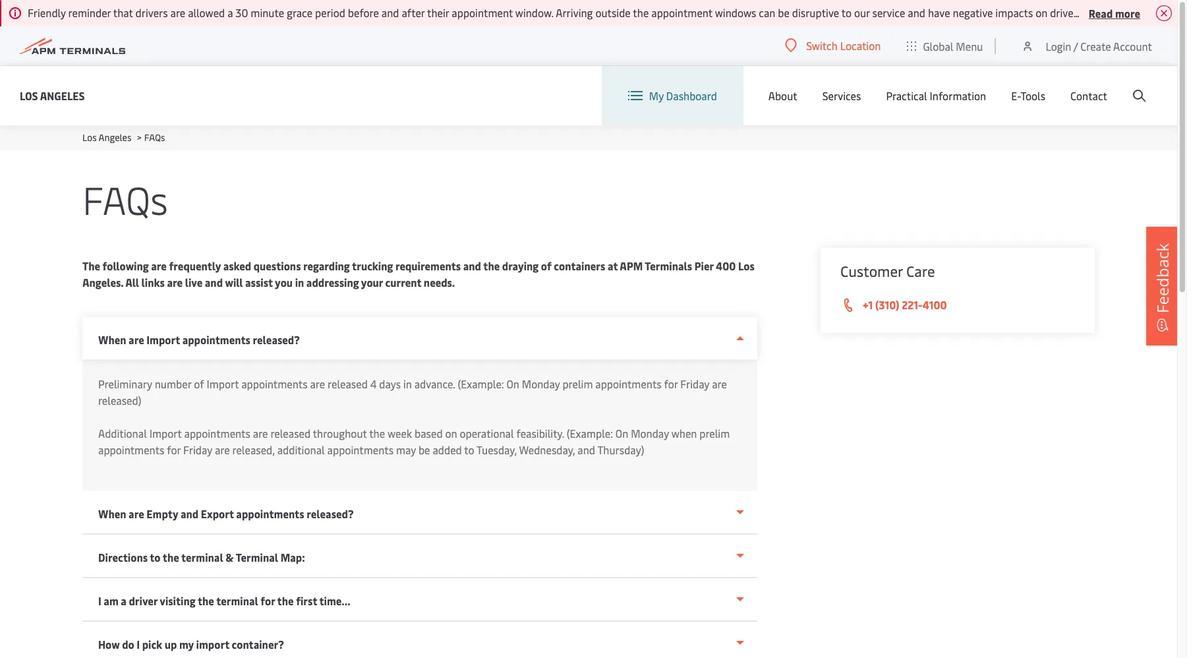 Task type: vqa. For each thing, say whether or not it's contained in the screenshot.
the No
no



Task type: describe. For each thing, give the bounding box(es) containing it.
400
[[716, 259, 736, 273]]

pick
[[142, 637, 162, 652]]

period
[[315, 5, 346, 20]]

about button
[[769, 66, 798, 125]]

menu
[[957, 39, 984, 53]]

for inside the i am a driver visiting the terminal for the first time... 'dropdown button'
[[261, 594, 275, 608]]

1 horizontal spatial be
[[778, 5, 790, 20]]

my dashboard
[[649, 88, 717, 103]]

disruptive
[[793, 5, 840, 20]]

directions to the terminal & terminal map: button
[[82, 535, 758, 578]]

at
[[608, 259, 618, 273]]

read more
[[1089, 6, 1141, 20]]

angeles for los angeles > faqs
[[99, 131, 131, 144]]

preliminary number of import appointments are released 4 days in advance. (example: on monday prelim appointments for friday are released)
[[98, 377, 727, 408]]

1 horizontal spatial on
[[1036, 5, 1048, 20]]

links
[[141, 275, 165, 290]]

close alert image
[[1157, 5, 1173, 21]]

for inside preliminary number of import appointments are released 4 days in advance. (example: on monday prelim appointments for friday are released)
[[664, 377, 678, 391]]

practical information
[[887, 88, 987, 103]]

4
[[370, 377, 377, 391]]

after
[[402, 5, 425, 20]]

1 drivers from the left
[[136, 5, 168, 20]]

about
[[769, 88, 798, 103]]

to inside 'dropdown button'
[[150, 550, 161, 565]]

my dashboard button
[[628, 66, 717, 125]]

additional
[[98, 426, 147, 441]]

pier
[[695, 259, 714, 273]]

impacts
[[996, 5, 1034, 20]]

contact
[[1071, 88, 1108, 103]]

when are import appointments released? button
[[82, 317, 758, 359]]

services
[[823, 88, 862, 103]]

all
[[126, 275, 139, 290]]

when for when are empty and export appointments released?
[[98, 506, 126, 521]]

released? inside "dropdown button"
[[253, 332, 300, 347]]

directions
[[98, 550, 148, 565]]

+1
[[863, 297, 873, 312]]

1 appointment from the left
[[452, 5, 513, 20]]

angeles for los angeles
[[40, 88, 85, 103]]

up
[[165, 637, 177, 652]]

regarding
[[303, 259, 350, 273]]

released inside preliminary number of import appointments are released 4 days in advance. (example: on monday prelim appointments for friday are released)
[[328, 377, 368, 391]]

terminal inside directions to the terminal & terminal map: 'dropdown button'
[[181, 550, 223, 565]]

switch location button
[[786, 38, 881, 53]]

based
[[415, 426, 443, 441]]

number
[[155, 377, 191, 391]]

221-
[[902, 297, 923, 312]]

import inside "dropdown button"
[[147, 332, 180, 347]]

wednesday,
[[519, 443, 575, 457]]

los angeles > faqs
[[82, 131, 165, 144]]

their
[[427, 5, 449, 20]]

outside
[[596, 5, 631, 20]]

(example: inside additional import appointments are released throughout the week based on operational feasibility. (example: on monday when prelim appointments for friday are released, additional appointments may be added to tuesday, wednesday, and thursday)
[[567, 426, 613, 441]]

am
[[104, 594, 119, 608]]

prelim inside additional import appointments are released throughout the week based on operational feasibility. (example: on monday when prelim appointments for friday are released, additional appointments may be added to tuesday, wednesday, and thursday)
[[700, 426, 730, 441]]

e-
[[1012, 88, 1021, 103]]

are inside dropdown button
[[129, 506, 144, 521]]

friendly reminder that drivers are allowed a 30 minute grace period before and after their appointment window. arriving outside the appointment windows can be disruptive to our service and have negative impacts on drivers who arrive on time. dr
[[28, 5, 1188, 20]]

1 vertical spatial los angeles link
[[82, 131, 131, 144]]

preliminary
[[98, 377, 152, 391]]

first
[[296, 594, 317, 608]]

appointments inside dropdown button
[[236, 506, 304, 521]]

you
[[275, 275, 293, 290]]

>
[[137, 131, 142, 144]]

and right requirements on the left top of the page
[[463, 259, 481, 273]]

live
[[185, 275, 203, 290]]

customer
[[841, 261, 903, 281]]

released inside additional import appointments are released throughout the week based on operational feasibility. (example: on monday when prelim appointments for friday are released, additional appointments may be added to tuesday, wednesday, and thursday)
[[271, 426, 311, 441]]

feedback button
[[1147, 227, 1180, 346]]

following
[[103, 259, 149, 273]]

&
[[226, 550, 234, 565]]

throughout
[[313, 426, 367, 441]]

for inside additional import appointments are released throughout the week based on operational feasibility. (example: on monday when prelim appointments for friday are released, additional appointments may be added to tuesday, wednesday, and thursday)
[[167, 443, 181, 457]]

more
[[1116, 6, 1141, 20]]

prelim inside preliminary number of import appointments are released 4 days in advance. (example: on monday prelim appointments for friday are released)
[[563, 377, 593, 391]]

on inside additional import appointments are released throughout the week based on operational feasibility. (example: on monday when prelim appointments for friday are released, additional appointments may be added to tuesday, wednesday, and thursday)
[[616, 426, 629, 441]]

containers
[[554, 259, 606, 273]]

i inside 'dropdown button'
[[98, 594, 101, 608]]

will
[[225, 275, 243, 290]]

frequently
[[169, 259, 221, 273]]

do
[[122, 637, 134, 652]]

2 horizontal spatial on
[[1138, 5, 1150, 20]]

released)
[[98, 393, 141, 408]]

of inside "the following are frequently asked questions regarding trucking requirements and the draying of containers at apm terminals pier 400 los angeles. all links are live and will assist you in addressing your current needs."
[[541, 259, 552, 273]]

e-tools
[[1012, 88, 1046, 103]]

login / create account link
[[1022, 26, 1153, 65]]

the inside "the following are frequently asked questions regarding trucking requirements and the draying of containers at apm terminals pier 400 los angeles. all links are live and will assist you in addressing your current needs."
[[484, 259, 500, 273]]

2 appointment from the left
[[652, 5, 713, 20]]

a inside 'dropdown button'
[[121, 594, 127, 608]]

released? inside dropdown button
[[307, 506, 354, 521]]

+1 (310) 221-4100
[[863, 297, 948, 312]]

driver
[[129, 594, 158, 608]]

thursday)
[[598, 443, 645, 457]]

released,
[[232, 443, 275, 457]]

our
[[855, 5, 870, 20]]

dashboard
[[667, 88, 717, 103]]

how do i pick up my import container? button
[[82, 622, 758, 658]]

the following are frequently asked questions regarding trucking requirements and the draying of containers at apm terminals pier 400 los angeles. all links are live and will assist you in addressing your current needs.
[[82, 259, 755, 290]]

login / create account
[[1046, 39, 1153, 53]]

in inside preliminary number of import appointments are released 4 days in advance. (example: on monday prelim appointments for friday are released)
[[404, 377, 412, 391]]

i am a driver visiting the terminal for the first time...
[[98, 594, 351, 608]]

switch location
[[807, 38, 881, 53]]

that
[[113, 5, 133, 20]]

empty
[[147, 506, 178, 521]]

to inside additional import appointments are released throughout the week based on operational feasibility. (example: on monday when prelim appointments for friday are released, additional appointments may be added to tuesday, wednesday, and thursday)
[[465, 443, 475, 457]]

information
[[930, 88, 987, 103]]

contact button
[[1071, 66, 1108, 125]]

appointments inside "dropdown button"
[[182, 332, 251, 347]]



Task type: locate. For each thing, give the bounding box(es) containing it.
1 horizontal spatial (example:
[[567, 426, 613, 441]]

and right empty at the bottom left of page
[[181, 506, 199, 521]]

on right impacts
[[1036, 5, 1048, 20]]

1 horizontal spatial in
[[404, 377, 412, 391]]

my
[[179, 637, 194, 652]]

the inside additional import appointments are released throughout the week based on operational feasibility. (example: on monday when prelim appointments for friday are released, additional appointments may be added to tuesday, wednesday, and thursday)
[[369, 426, 385, 441]]

2 horizontal spatial for
[[664, 377, 678, 391]]

0 horizontal spatial drivers
[[136, 5, 168, 20]]

1 horizontal spatial a
[[228, 5, 233, 20]]

0 vertical spatial monday
[[522, 377, 560, 391]]

1 vertical spatial on
[[616, 426, 629, 441]]

requirements
[[396, 259, 461, 273]]

and left have
[[908, 5, 926, 20]]

released?
[[253, 332, 300, 347], [307, 506, 354, 521]]

on inside preliminary number of import appointments are released 4 days in advance. (example: on monday prelim appointments for friday are released)
[[507, 377, 520, 391]]

import inside additional import appointments are released throughout the week based on operational feasibility. (example: on monday when prelim appointments for friday are released, additional appointments may be added to tuesday, wednesday, and thursday)
[[150, 426, 182, 441]]

addressing
[[307, 275, 359, 290]]

0 vertical spatial i
[[98, 594, 101, 608]]

1 horizontal spatial of
[[541, 259, 552, 273]]

be
[[778, 5, 790, 20], [419, 443, 430, 457]]

when
[[98, 332, 126, 347], [98, 506, 126, 521]]

allowed
[[188, 5, 225, 20]]

asked
[[223, 259, 251, 273]]

be right can
[[778, 5, 790, 20]]

to left our
[[842, 5, 852, 20]]

released left 4
[[328, 377, 368, 391]]

to right directions at the bottom
[[150, 550, 161, 565]]

los inside "the following are frequently asked questions regarding trucking requirements and the draying of containers at apm terminals pier 400 los angeles. all links are live and will assist you in addressing your current needs."
[[739, 259, 755, 273]]

1 horizontal spatial appointment
[[652, 5, 713, 20]]

0 horizontal spatial prelim
[[563, 377, 593, 391]]

0 vertical spatial on
[[507, 377, 520, 391]]

1 vertical spatial terminal
[[216, 594, 258, 608]]

0 vertical spatial faqs
[[144, 131, 165, 144]]

0 horizontal spatial monday
[[522, 377, 560, 391]]

2 horizontal spatial to
[[842, 5, 852, 20]]

import up number
[[147, 332, 180, 347]]

faqs right ">"
[[144, 131, 165, 144]]

0 horizontal spatial released?
[[253, 332, 300, 347]]

negative
[[953, 5, 994, 20]]

arrive
[[1108, 5, 1135, 20]]

appointment right their
[[452, 5, 513, 20]]

1 horizontal spatial monday
[[631, 426, 669, 441]]

read more button
[[1089, 5, 1141, 21]]

0 horizontal spatial on
[[445, 426, 457, 441]]

(example: up "thursday)"
[[567, 426, 613, 441]]

added
[[433, 443, 462, 457]]

0 vertical spatial angeles
[[40, 88, 85, 103]]

0 vertical spatial be
[[778, 5, 790, 20]]

of right number
[[194, 377, 204, 391]]

on up "thursday)"
[[616, 426, 629, 441]]

1 vertical spatial released
[[271, 426, 311, 441]]

1 vertical spatial in
[[404, 377, 412, 391]]

on
[[507, 377, 520, 391], [616, 426, 629, 441]]

monday inside additional import appointments are released throughout the week based on operational feasibility. (example: on monday when prelim appointments for friday are released, additional appointments may be added to tuesday, wednesday, and thursday)
[[631, 426, 669, 441]]

1 vertical spatial faqs
[[82, 173, 168, 225]]

faqs down the los angeles > faqs
[[82, 173, 168, 225]]

advance.
[[415, 377, 455, 391]]

terminal
[[181, 550, 223, 565], [216, 594, 258, 608]]

prelim right when
[[700, 426, 730, 441]]

friday inside preliminary number of import appointments are released 4 days in advance. (example: on monday prelim appointments for friday are released)
[[681, 377, 710, 391]]

terminal down the & at the left
[[216, 594, 258, 608]]

arriving
[[556, 5, 593, 20]]

0 horizontal spatial i
[[98, 594, 101, 608]]

feedback
[[1152, 243, 1174, 313]]

for up when
[[664, 377, 678, 391]]

care
[[907, 261, 935, 281]]

0 horizontal spatial friday
[[183, 443, 212, 457]]

i inside dropdown button
[[137, 637, 140, 652]]

location
[[841, 38, 881, 53]]

operational
[[460, 426, 514, 441]]

when are import appointments released?
[[98, 332, 300, 347]]

4100
[[923, 297, 948, 312]]

of right draying
[[541, 259, 552, 273]]

tuesday,
[[477, 443, 517, 457]]

1 vertical spatial angeles
[[99, 131, 131, 144]]

for
[[664, 377, 678, 391], [167, 443, 181, 457], [261, 594, 275, 608]]

when for when are import appointments released?
[[98, 332, 126, 347]]

drivers
[[136, 5, 168, 20], [1051, 5, 1083, 20]]

are inside "dropdown button"
[[129, 332, 144, 347]]

in right you
[[295, 275, 304, 290]]

0 vertical spatial of
[[541, 259, 552, 273]]

import right additional
[[150, 426, 182, 441]]

terminal
[[236, 550, 278, 565]]

of inside preliminary number of import appointments are released 4 days in advance. (example: on monday prelim appointments for friday are released)
[[194, 377, 204, 391]]

0 horizontal spatial be
[[419, 443, 430, 457]]

map:
[[281, 550, 305, 565]]

drivers right that
[[136, 5, 168, 20]]

1 horizontal spatial for
[[261, 594, 275, 608]]

friday inside additional import appointments are released throughout the week based on operational feasibility. (example: on monday when prelim appointments for friday are released, additional appointments may be added to tuesday, wednesday, and thursday)
[[183, 443, 212, 457]]

friday left released,
[[183, 443, 212, 457]]

0 horizontal spatial of
[[194, 377, 204, 391]]

1 vertical spatial released?
[[307, 506, 354, 521]]

are
[[171, 5, 185, 20], [151, 259, 167, 273], [167, 275, 183, 290], [129, 332, 144, 347], [310, 377, 325, 391], [712, 377, 727, 391], [253, 426, 268, 441], [215, 443, 230, 457], [129, 506, 144, 521]]

and left after at the left top
[[382, 5, 399, 20]]

2 drivers from the left
[[1051, 5, 1083, 20]]

and inside additional import appointments are released throughout the week based on operational feasibility. (example: on monday when prelim appointments for friday are released, additional appointments may be added to tuesday, wednesday, and thursday)
[[578, 443, 596, 457]]

who
[[1085, 5, 1106, 20]]

1 vertical spatial friday
[[183, 443, 212, 457]]

of
[[541, 259, 552, 273], [194, 377, 204, 391]]

0 vertical spatial los angeles link
[[20, 87, 85, 104]]

appointment
[[452, 5, 513, 20], [652, 5, 713, 20]]

on inside additional import appointments are released throughout the week based on operational feasibility. (example: on monday when prelim appointments for friday are released, additional appointments may be added to tuesday, wednesday, and thursday)
[[445, 426, 457, 441]]

the inside 'dropdown button'
[[163, 550, 179, 565]]

monday up "thursday)"
[[631, 426, 669, 441]]

on up operational
[[507, 377, 520, 391]]

export
[[201, 506, 234, 521]]

global menu
[[924, 39, 984, 53]]

2 horizontal spatial los
[[739, 259, 755, 273]]

friday
[[681, 377, 710, 391], [183, 443, 212, 457]]

2 vertical spatial import
[[150, 426, 182, 441]]

and right the live
[[205, 275, 223, 290]]

1 vertical spatial i
[[137, 637, 140, 652]]

can
[[759, 5, 776, 20]]

/
[[1074, 39, 1079, 53]]

0 horizontal spatial released
[[271, 426, 311, 441]]

released up additional
[[271, 426, 311, 441]]

on left time. on the right top of page
[[1138, 5, 1150, 20]]

when are empty and export appointments released? button
[[82, 491, 758, 535]]

practical
[[887, 88, 928, 103]]

i right 'do'
[[137, 637, 140, 652]]

and left "thursday)"
[[578, 443, 596, 457]]

reminder
[[68, 5, 111, 20]]

the right "outside"
[[633, 5, 649, 20]]

for left the first
[[261, 594, 275, 608]]

friday up when
[[681, 377, 710, 391]]

import inside preliminary number of import appointments are released 4 days in advance. (example: on monday prelim appointments for friday are released)
[[207, 377, 239, 391]]

the right visiting
[[198, 594, 214, 608]]

additional
[[277, 443, 325, 457]]

(example: inside preliminary number of import appointments are released 4 days in advance. (example: on monday prelim appointments for friday are released)
[[458, 377, 504, 391]]

to right added
[[465, 443, 475, 457]]

(example: right advance.
[[458, 377, 504, 391]]

monday up feasibility.
[[522, 377, 560, 391]]

when inside dropdown button
[[98, 506, 126, 521]]

0 vertical spatial import
[[147, 332, 180, 347]]

draying
[[502, 259, 539, 273]]

services button
[[823, 66, 862, 125]]

1 vertical spatial for
[[167, 443, 181, 457]]

1 vertical spatial los
[[82, 131, 97, 144]]

1 horizontal spatial released?
[[307, 506, 354, 521]]

on up added
[[445, 426, 457, 441]]

0 horizontal spatial in
[[295, 275, 304, 290]]

when are empty and export appointments released?
[[98, 506, 354, 521]]

0 vertical spatial friday
[[681, 377, 710, 391]]

1 vertical spatial of
[[194, 377, 204, 391]]

dr
[[1178, 5, 1188, 20]]

1 vertical spatial import
[[207, 377, 239, 391]]

how do i pick up my import container?
[[98, 637, 284, 652]]

when inside "dropdown button"
[[98, 332, 126, 347]]

friendly
[[28, 5, 66, 20]]

a left 30
[[228, 5, 233, 20]]

i
[[98, 594, 101, 608], [137, 637, 140, 652]]

los for los angeles
[[20, 88, 38, 103]]

0 vertical spatial to
[[842, 5, 852, 20]]

current
[[385, 275, 422, 290]]

terminal inside the i am a driver visiting the terminal for the first time... 'dropdown button'
[[216, 594, 258, 608]]

0 horizontal spatial los
[[20, 88, 38, 103]]

1 vertical spatial (example:
[[567, 426, 613, 441]]

be down based on the bottom of the page
[[419, 443, 430, 457]]

0 horizontal spatial angeles
[[40, 88, 85, 103]]

2 when from the top
[[98, 506, 126, 521]]

the up visiting
[[163, 550, 179, 565]]

1 horizontal spatial on
[[616, 426, 629, 441]]

0 vertical spatial prelim
[[563, 377, 593, 391]]

1 horizontal spatial released
[[328, 377, 368, 391]]

needs.
[[424, 275, 455, 290]]

prelim up feasibility.
[[563, 377, 593, 391]]

los for los angeles > faqs
[[82, 131, 97, 144]]

a right the am
[[121, 594, 127, 608]]

1 horizontal spatial prelim
[[700, 426, 730, 441]]

0 vertical spatial terminal
[[181, 550, 223, 565]]

e-tools button
[[1012, 66, 1046, 125]]

1 vertical spatial prelim
[[700, 426, 730, 441]]

0 vertical spatial released
[[328, 377, 368, 391]]

0 vertical spatial in
[[295, 275, 304, 290]]

when up directions at the bottom
[[98, 506, 126, 521]]

1 vertical spatial monday
[[631, 426, 669, 441]]

import right number
[[207, 377, 239, 391]]

may
[[396, 443, 416, 457]]

global menu button
[[895, 26, 997, 66]]

0 vertical spatial los
[[20, 88, 38, 103]]

the left draying
[[484, 259, 500, 273]]

0 vertical spatial when
[[98, 332, 126, 347]]

1 vertical spatial a
[[121, 594, 127, 608]]

2 vertical spatial for
[[261, 594, 275, 608]]

0 vertical spatial a
[[228, 5, 233, 20]]

0 horizontal spatial to
[[150, 550, 161, 565]]

1 horizontal spatial drivers
[[1051, 5, 1083, 20]]

0 vertical spatial for
[[664, 377, 678, 391]]

1 when from the top
[[98, 332, 126, 347]]

and inside dropdown button
[[181, 506, 199, 521]]

0 horizontal spatial (example:
[[458, 377, 504, 391]]

0 horizontal spatial for
[[167, 443, 181, 457]]

account
[[1114, 39, 1153, 53]]

2 vertical spatial los
[[739, 259, 755, 273]]

drivers left who
[[1051, 5, 1083, 20]]

1 horizontal spatial angeles
[[99, 131, 131, 144]]

days
[[379, 377, 401, 391]]

i left the am
[[98, 594, 101, 608]]

window.
[[516, 5, 554, 20]]

(310)
[[876, 297, 900, 312]]

be inside additional import appointments are released throughout the week based on operational feasibility. (example: on monday when prelim appointments for friday are released, additional appointments may be added to tuesday, wednesday, and thursday)
[[419, 443, 430, 457]]

tools
[[1021, 88, 1046, 103]]

los angeles
[[20, 88, 85, 103]]

a
[[228, 5, 233, 20], [121, 594, 127, 608]]

los angeles link
[[20, 87, 85, 104], [82, 131, 131, 144]]

monday inside preliminary number of import appointments are released 4 days in advance. (example: on monday prelim appointments for friday are released)
[[522, 377, 560, 391]]

in inside "the following are frequently asked questions regarding trucking requirements and the draying of containers at apm terminals pier 400 los angeles. all links are live and will assist you in addressing your current needs."
[[295, 275, 304, 290]]

1 horizontal spatial friday
[[681, 377, 710, 391]]

1 horizontal spatial i
[[137, 637, 140, 652]]

for up empty at the bottom left of page
[[167, 443, 181, 457]]

time...
[[320, 594, 351, 608]]

30
[[236, 5, 248, 20]]

questions
[[254, 259, 301, 273]]

in right days
[[404, 377, 412, 391]]

0 horizontal spatial appointment
[[452, 5, 513, 20]]

0 vertical spatial (example:
[[458, 377, 504, 391]]

when up preliminary at bottom left
[[98, 332, 126, 347]]

monday
[[522, 377, 560, 391], [631, 426, 669, 441]]

global
[[924, 39, 954, 53]]

0 vertical spatial released?
[[253, 332, 300, 347]]

time.
[[1152, 5, 1176, 20]]

the left the first
[[277, 594, 294, 608]]

appointment left windows
[[652, 5, 713, 20]]

angeles.
[[82, 275, 123, 290]]

additional import appointments are released throughout the week based on operational feasibility. (example: on monday when prelim appointments for friday are released, additional appointments may be added to tuesday, wednesday, and thursday)
[[98, 426, 730, 457]]

1 vertical spatial be
[[419, 443, 430, 457]]

the left week
[[369, 426, 385, 441]]

los
[[20, 88, 38, 103], [82, 131, 97, 144], [739, 259, 755, 273]]

1 horizontal spatial los
[[82, 131, 97, 144]]

0 horizontal spatial a
[[121, 594, 127, 608]]

1 horizontal spatial to
[[465, 443, 475, 457]]

1 vertical spatial to
[[465, 443, 475, 457]]

0 horizontal spatial on
[[507, 377, 520, 391]]

2 vertical spatial to
[[150, 550, 161, 565]]

terminal left the & at the left
[[181, 550, 223, 565]]

1 vertical spatial when
[[98, 506, 126, 521]]



